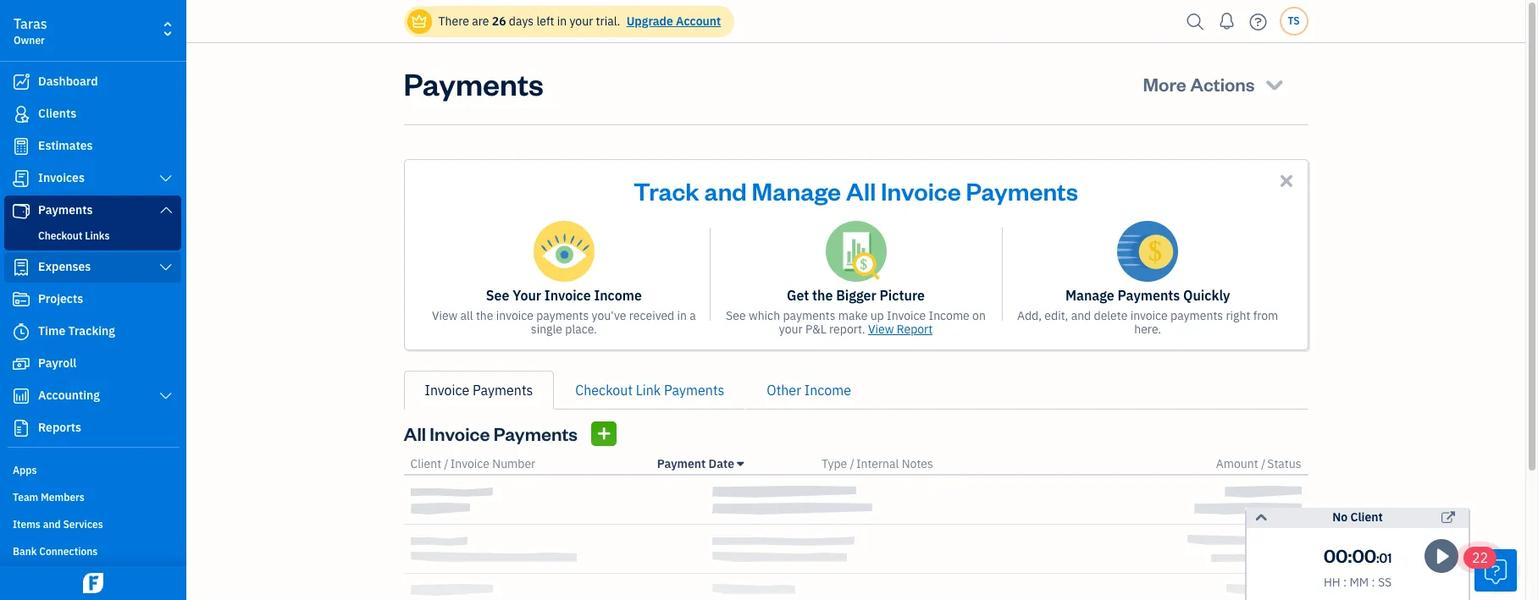 Task type: locate. For each thing, give the bounding box(es) containing it.
checkout links
[[38, 230, 110, 242]]

1 horizontal spatial 00
[[1353, 544, 1377, 568]]

notifications image
[[1214, 4, 1241, 38]]

checkout up expenses
[[38, 230, 82, 242]]

00 : 00 : 01 hh : mm : ss
[[1324, 544, 1392, 591]]

1 horizontal spatial your
[[779, 322, 803, 337]]

client down all invoice payments
[[410, 457, 441, 472]]

account
[[676, 14, 721, 29]]

chevron large down image for expenses
[[158, 261, 174, 275]]

view
[[432, 308, 458, 324], [868, 322, 894, 337]]

type / internal notes
[[822, 457, 933, 472]]

income right other
[[805, 382, 851, 399]]

hh
[[1324, 575, 1341, 591]]

invoice
[[496, 308, 534, 324], [1131, 308, 1168, 324]]

1 horizontal spatial client
[[1351, 510, 1383, 525]]

invoices link
[[4, 164, 181, 194]]

0 horizontal spatial the
[[476, 308, 494, 324]]

connections
[[39, 546, 98, 558]]

items and services
[[13, 519, 103, 531]]

and for services
[[43, 519, 61, 531]]

0 horizontal spatial manage
[[752, 175, 841, 207]]

0 horizontal spatial in
[[557, 14, 567, 29]]

view left 'all'
[[432, 308, 458, 324]]

manage inside manage payments quickly add, edit, and delete invoice payments right from here.
[[1066, 287, 1115, 304]]

1 horizontal spatial view
[[868, 322, 894, 337]]

p&l
[[806, 322, 827, 337]]

your
[[570, 14, 593, 29], [779, 322, 803, 337]]

: up mm
[[1348, 544, 1353, 568]]

team members link
[[4, 485, 181, 510]]

open in new window image
[[1442, 508, 1456, 529]]

1 horizontal spatial in
[[677, 308, 687, 324]]

type
[[822, 457, 847, 472]]

see your invoice income image
[[534, 221, 595, 282]]

expenses
[[38, 259, 91, 275]]

0 vertical spatial all
[[846, 175, 876, 207]]

0 vertical spatial chevron large down image
[[158, 203, 174, 217]]

0 horizontal spatial see
[[486, 287, 510, 304]]

2 payments from the left
[[783, 308, 836, 324]]

1 horizontal spatial /
[[850, 457, 855, 472]]

in
[[557, 14, 567, 29], [677, 308, 687, 324]]

0 vertical spatial manage
[[752, 175, 841, 207]]

taras owner
[[14, 15, 47, 47]]

your left trial.
[[570, 14, 593, 29]]

0 vertical spatial the
[[813, 287, 833, 304]]

and right track
[[704, 175, 747, 207]]

1 vertical spatial in
[[677, 308, 687, 324]]

1 vertical spatial your
[[779, 322, 803, 337]]

payments inside "see your invoice income view all the invoice payments you've received in a single place."
[[536, 308, 589, 324]]

projects
[[38, 291, 83, 307]]

/ left status
[[1261, 457, 1266, 472]]

see left which at the bottom of page
[[726, 308, 746, 324]]

checkout for checkout link payments
[[576, 382, 633, 399]]

1 vertical spatial and
[[1071, 308, 1091, 324]]

client right no
[[1351, 510, 1383, 525]]

/ right type button
[[850, 457, 855, 472]]

are
[[472, 14, 489, 29]]

and
[[704, 175, 747, 207], [1071, 308, 1091, 324], [43, 519, 61, 531]]

all
[[846, 175, 876, 207], [404, 422, 426, 446]]

time
[[38, 324, 65, 339]]

resume timer image
[[1431, 547, 1455, 567]]

close image
[[1277, 171, 1297, 191]]

days
[[509, 14, 534, 29]]

2 horizontal spatial payments
[[1171, 308, 1224, 324]]

0 horizontal spatial client
[[410, 457, 441, 472]]

in left a
[[677, 308, 687, 324]]

0 horizontal spatial income
[[594, 287, 642, 304]]

expenses link
[[4, 252, 181, 283]]

1 vertical spatial see
[[726, 308, 746, 324]]

1 vertical spatial the
[[476, 308, 494, 324]]

1 vertical spatial manage
[[1066, 287, 1115, 304]]

0 horizontal spatial /
[[444, 457, 449, 472]]

bigger
[[836, 287, 877, 304]]

your left the p&l
[[779, 322, 803, 337]]

tracking
[[68, 324, 115, 339]]

and for manage
[[704, 175, 747, 207]]

1 chevron large down image from the top
[[158, 203, 174, 217]]

the right 'all'
[[476, 308, 494, 324]]

and inside manage payments quickly add, edit, and delete invoice payments right from here.
[[1071, 308, 1091, 324]]

invoice right delete
[[1131, 308, 1168, 324]]

1 horizontal spatial and
[[704, 175, 747, 207]]

amount / status
[[1216, 457, 1302, 472]]

3 / from the left
[[1261, 457, 1266, 472]]

income up you've
[[594, 287, 642, 304]]

payments inside manage payments quickly add, edit, and delete invoice payments right from here.
[[1171, 308, 1224, 324]]

expense image
[[11, 259, 31, 276]]

report
[[897, 322, 933, 337]]

chart image
[[11, 388, 31, 405]]

payments down quickly
[[1171, 308, 1224, 324]]

projects link
[[4, 285, 181, 315]]

expand timer details image
[[1254, 508, 1270, 529]]

/
[[444, 457, 449, 472], [850, 457, 855, 472], [1261, 457, 1266, 472]]

all
[[461, 308, 473, 324]]

1 vertical spatial income
[[929, 308, 970, 324]]

2 / from the left
[[850, 457, 855, 472]]

0 horizontal spatial all
[[404, 422, 426, 446]]

2 invoice from the left
[[1131, 308, 1168, 324]]

chevron large down image down the checkout links link at the left top of page
[[158, 261, 174, 275]]

amount
[[1216, 457, 1259, 472]]

all up client / invoice number
[[404, 422, 426, 446]]

: left ss
[[1372, 575, 1376, 591]]

invoice inside manage payments quickly add, edit, and delete invoice payments right from here.
[[1131, 308, 1168, 324]]

1 / from the left
[[444, 457, 449, 472]]

checkout for checkout links
[[38, 230, 82, 242]]

2 vertical spatial income
[[805, 382, 851, 399]]

other income
[[767, 382, 851, 399]]

checkout up add a new payment icon
[[576, 382, 633, 399]]

view report
[[868, 322, 933, 337]]

1 vertical spatial chevron large down image
[[158, 261, 174, 275]]

chevron large down image down payroll link
[[158, 390, 174, 403]]

checkout inside main element
[[38, 230, 82, 242]]

view inside "see your invoice income view all the invoice payments you've received in a single place."
[[432, 308, 458, 324]]

payment date button
[[657, 457, 744, 472]]

0 horizontal spatial checkout
[[38, 230, 82, 242]]

1 vertical spatial checkout
[[576, 382, 633, 399]]

reports link
[[4, 413, 181, 444]]

0 vertical spatial see
[[486, 287, 510, 304]]

chevron large down image
[[158, 203, 174, 217], [158, 261, 174, 275], [158, 390, 174, 403]]

invoice inside "see your invoice income view all the invoice payments you've received in a single place."
[[545, 287, 591, 304]]

0 horizontal spatial invoice
[[496, 308, 534, 324]]

view right make
[[868, 322, 894, 337]]

estimates
[[38, 138, 93, 153]]

3 chevron large down image from the top
[[158, 390, 174, 403]]

actions
[[1191, 72, 1255, 96]]

the right get
[[813, 287, 833, 304]]

0 horizontal spatial and
[[43, 519, 61, 531]]

freshbooks image
[[80, 574, 107, 594]]

1 horizontal spatial see
[[726, 308, 746, 324]]

see left the your
[[486, 287, 510, 304]]

1 horizontal spatial checkout
[[576, 382, 633, 399]]

from
[[1254, 308, 1279, 324]]

1 horizontal spatial manage
[[1066, 287, 1115, 304]]

payments down get
[[783, 308, 836, 324]]

see
[[486, 287, 510, 304], [726, 308, 746, 324]]

estimate image
[[11, 138, 31, 155]]

income left on
[[929, 308, 970, 324]]

apps link
[[4, 458, 181, 483]]

invoice inside "see your invoice income view all the invoice payments you've received in a single place."
[[496, 308, 534, 324]]

/ down all invoice payments
[[444, 457, 449, 472]]

invoice for your
[[496, 308, 534, 324]]

0 horizontal spatial 00
[[1324, 544, 1348, 568]]

2 horizontal spatial income
[[929, 308, 970, 324]]

invoice payments
[[425, 382, 533, 399]]

ss
[[1378, 575, 1392, 591]]

2 vertical spatial chevron large down image
[[158, 390, 174, 403]]

00 left 01
[[1353, 544, 1377, 568]]

payments down the your
[[536, 308, 589, 324]]

2 horizontal spatial and
[[1071, 308, 1091, 324]]

amount button
[[1216, 457, 1259, 472]]

invoice payments link
[[404, 371, 554, 410]]

0 horizontal spatial view
[[432, 308, 458, 324]]

0 vertical spatial and
[[704, 175, 747, 207]]

bank connections link
[[4, 539, 181, 564]]

0 vertical spatial income
[[594, 287, 642, 304]]

chevron large down image inside accounting link
[[158, 390, 174, 403]]

0 vertical spatial in
[[557, 14, 567, 29]]

received
[[629, 308, 675, 324]]

/ for invoice
[[444, 457, 449, 472]]

in right left
[[557, 14, 567, 29]]

1 payments from the left
[[536, 308, 589, 324]]

2 vertical spatial and
[[43, 519, 61, 531]]

see inside see which payments make up invoice income on your p&l report.
[[726, 308, 746, 324]]

all up get the bigger picture
[[846, 175, 876, 207]]

main element
[[0, 0, 241, 601]]

money image
[[11, 356, 31, 373]]

1 horizontal spatial payments
[[783, 308, 836, 324]]

and inside items and services link
[[43, 519, 61, 531]]

invoice
[[881, 175, 961, 207], [545, 287, 591, 304], [887, 308, 926, 324], [425, 382, 470, 399], [430, 422, 490, 446], [451, 457, 490, 472]]

1 horizontal spatial the
[[813, 287, 833, 304]]

accounting
[[38, 388, 100, 403]]

checkout
[[38, 230, 82, 242], [576, 382, 633, 399]]

0 horizontal spatial payments
[[536, 308, 589, 324]]

items
[[13, 519, 41, 531]]

00 up hh
[[1324, 544, 1348, 568]]

2 00 from the left
[[1353, 544, 1377, 568]]

see which payments make up invoice income on your p&l report.
[[726, 308, 986, 337]]

see inside "see your invoice income view all the invoice payments you've received in a single place."
[[486, 287, 510, 304]]

manage payments quickly add, edit, and delete invoice payments right from here.
[[1018, 287, 1279, 337]]

2 horizontal spatial /
[[1261, 457, 1266, 472]]

payments inside 'link'
[[38, 202, 93, 218]]

chevron large down image for accounting
[[158, 390, 174, 403]]

client / invoice number
[[410, 457, 536, 472]]

and right edit,
[[1071, 308, 1091, 324]]

0 vertical spatial checkout
[[38, 230, 82, 242]]

type button
[[822, 457, 847, 472]]

invoice down the your
[[496, 308, 534, 324]]

your
[[513, 287, 541, 304]]

resource center badge image
[[1475, 550, 1517, 592]]

1 invoice from the left
[[496, 308, 534, 324]]

3 payments from the left
[[1171, 308, 1224, 324]]

crown image
[[410, 12, 428, 30]]

1 horizontal spatial invoice
[[1131, 308, 1168, 324]]

edit,
[[1045, 308, 1069, 324]]

and right items
[[43, 519, 61, 531]]

which
[[749, 308, 780, 324]]

0 vertical spatial your
[[570, 14, 593, 29]]

invoice inside see which payments make up invoice income on your p&l report.
[[887, 308, 926, 324]]

see your invoice income view all the invoice payments you've received in a single place.
[[432, 287, 696, 337]]

2 chevron large down image from the top
[[158, 261, 174, 275]]

chevron large down image down chevron large down image
[[158, 203, 174, 217]]

upgrade account link
[[623, 14, 721, 29]]



Task type: describe. For each thing, give the bounding box(es) containing it.
track and manage all invoice payments
[[634, 175, 1078, 207]]

payroll
[[38, 356, 76, 371]]

bank
[[13, 546, 37, 558]]

payments inside manage payments quickly add, edit, and delete invoice payments right from here.
[[1118, 287, 1180, 304]]

more actions button
[[1128, 64, 1302, 104]]

checkout links link
[[8, 226, 178, 247]]

time tracking link
[[4, 317, 181, 347]]

ts
[[1288, 14, 1300, 27]]

income inside see which payments make up invoice income on your p&l report.
[[929, 308, 970, 324]]

place.
[[565, 322, 597, 337]]

report.
[[829, 322, 866, 337]]

link
[[636, 382, 661, 399]]

apps
[[13, 464, 37, 477]]

more actions
[[1143, 72, 1255, 96]]

timer image
[[11, 324, 31, 341]]

your inside see which payments make up invoice income on your p&l report.
[[779, 322, 803, 337]]

links
[[85, 230, 110, 242]]

22
[[1472, 550, 1489, 567]]

the inside "see your invoice income view all the invoice payments you've received in a single place."
[[476, 308, 494, 324]]

26
[[492, 14, 506, 29]]

delete
[[1094, 308, 1128, 324]]

members
[[41, 491, 85, 504]]

team members
[[13, 491, 85, 504]]

make
[[839, 308, 868, 324]]

see for your
[[486, 287, 510, 304]]

date
[[709, 457, 735, 472]]

checkout link payments
[[576, 382, 725, 399]]

1 horizontal spatial income
[[805, 382, 851, 399]]

manage payments quickly image
[[1118, 221, 1179, 282]]

dashboard image
[[11, 74, 31, 91]]

in inside "see your invoice income view all the invoice payments you've received in a single place."
[[677, 308, 687, 324]]

no client
[[1333, 510, 1383, 525]]

payments inside see which payments make up invoice income on your p&l report.
[[783, 308, 836, 324]]

here.
[[1135, 322, 1162, 337]]

single
[[531, 322, 563, 337]]

1 horizontal spatial all
[[846, 175, 876, 207]]

see for which
[[726, 308, 746, 324]]

clients link
[[4, 99, 181, 130]]

estimates link
[[4, 131, 181, 162]]

accounting link
[[4, 381, 181, 412]]

0 vertical spatial client
[[410, 457, 441, 472]]

a
[[690, 308, 696, 324]]

add,
[[1018, 308, 1042, 324]]

1 vertical spatial client
[[1351, 510, 1383, 525]]

track
[[634, 175, 700, 207]]

other
[[767, 382, 801, 399]]

reports
[[38, 420, 81, 435]]

report image
[[11, 420, 31, 437]]

22 button
[[1464, 547, 1517, 592]]

there are 26 days left in your trial. upgrade account
[[438, 14, 721, 29]]

bank connections
[[13, 546, 98, 558]]

invoices
[[38, 170, 85, 186]]

01
[[1380, 551, 1392, 567]]

: up ss
[[1377, 551, 1380, 567]]

number
[[492, 457, 536, 472]]

ts button
[[1280, 7, 1309, 36]]

caretdown image
[[737, 458, 744, 471]]

status
[[1268, 457, 1302, 472]]

payments for income
[[536, 308, 589, 324]]

you've
[[592, 308, 626, 324]]

payment
[[657, 457, 706, 472]]

chevron large down image for payments
[[158, 203, 174, 217]]

upgrade
[[627, 14, 673, 29]]

taras
[[14, 15, 47, 32]]

clients
[[38, 106, 76, 121]]

services
[[63, 519, 103, 531]]

/ for internal
[[850, 457, 855, 472]]

: right hh
[[1344, 575, 1347, 591]]

dashboard link
[[4, 67, 181, 97]]

1 vertical spatial all
[[404, 422, 426, 446]]

right
[[1226, 308, 1251, 324]]

project image
[[11, 291, 31, 308]]

invoice image
[[11, 170, 31, 187]]

left
[[537, 14, 554, 29]]

no
[[1333, 510, 1348, 525]]

add a new payment image
[[596, 423, 612, 444]]

client image
[[11, 106, 31, 123]]

get the bigger picture
[[787, 287, 925, 304]]

get
[[787, 287, 809, 304]]

time tracking
[[38, 324, 115, 339]]

other income link
[[746, 371, 873, 410]]

0 horizontal spatial your
[[570, 14, 593, 29]]

dashboard
[[38, 74, 98, 89]]

payment date
[[657, 457, 735, 472]]

items and services link
[[4, 512, 181, 537]]

chevron large down image
[[158, 172, 174, 186]]

payments for add,
[[1171, 308, 1224, 324]]

mm
[[1350, 575, 1369, 591]]

quickly
[[1184, 287, 1231, 304]]

/ for status
[[1261, 457, 1266, 472]]

internal
[[856, 457, 899, 472]]

all invoice payments
[[404, 422, 578, 446]]

1 00 from the left
[[1324, 544, 1348, 568]]

invoice for payments
[[1131, 308, 1168, 324]]

trial.
[[596, 14, 621, 29]]

chevrondown image
[[1263, 72, 1287, 96]]

income inside "see your invoice income view all the invoice payments you've received in a single place."
[[594, 287, 642, 304]]

payment image
[[11, 202, 31, 219]]

get the bigger picture image
[[826, 221, 887, 282]]

go to help image
[[1245, 9, 1272, 34]]

search image
[[1182, 9, 1209, 34]]

owner
[[14, 34, 45, 47]]

picture
[[880, 287, 925, 304]]

checkout link payments link
[[554, 371, 746, 410]]

payroll link
[[4, 349, 181, 380]]

more
[[1143, 72, 1187, 96]]



Task type: vqa. For each thing, say whether or not it's contained in the screenshot.
leftmost See
yes



